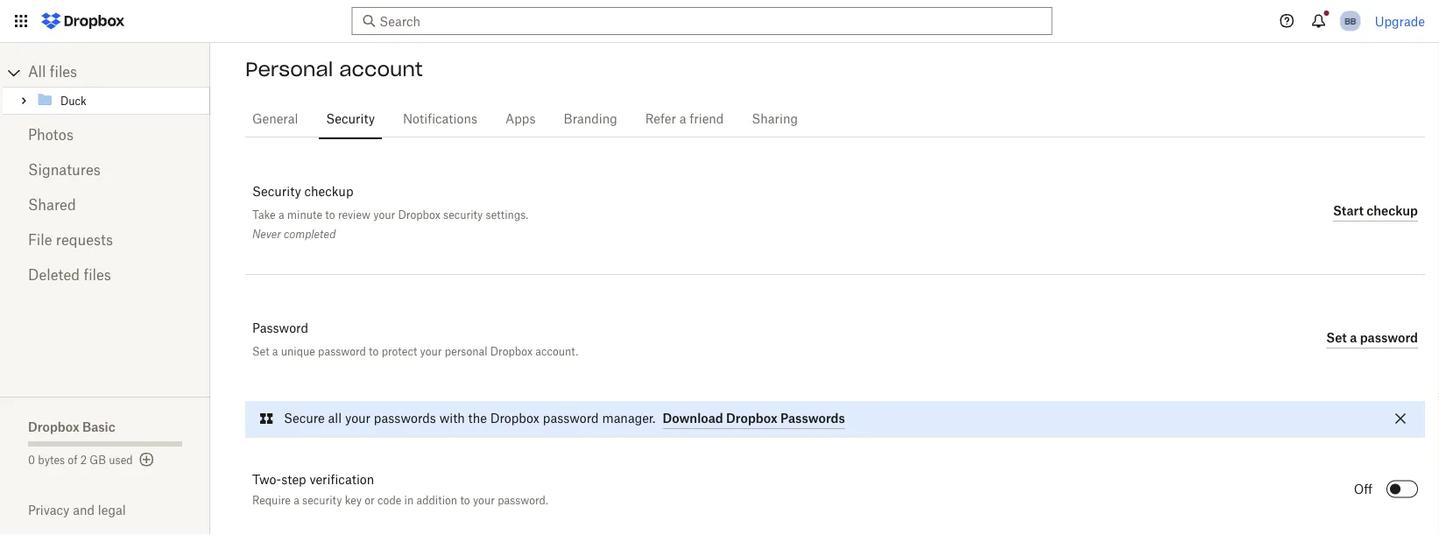Task type: vqa. For each thing, say whether or not it's contained in the screenshot.
sample file.pdf image to the top
no



Task type: describe. For each thing, give the bounding box(es) containing it.
and
[[73, 503, 95, 518]]

dropbox right personal
[[490, 345, 533, 358]]

two-step verification
[[252, 474, 374, 486]]

deleted files link
[[28, 258, 182, 293]]

refer a friend tab
[[638, 98, 731, 140]]

set a unique password to protect your personal dropbox account.
[[252, 345, 578, 358]]

security for security checkup
[[252, 186, 301, 198]]

set a password button
[[1326, 328, 1418, 349]]

take
[[252, 208, 276, 221]]

all files tree
[[3, 59, 210, 115]]

requests
[[56, 234, 113, 248]]

settings.
[[486, 208, 528, 221]]

notifications
[[403, 113, 477, 125]]

security inside take a minute to review your dropbox security settings. never completed
[[443, 208, 483, 221]]

security tab
[[319, 98, 382, 140]]

set a password
[[1326, 330, 1418, 345]]

or
[[365, 496, 375, 506]]

used
[[109, 455, 133, 466]]

2
[[80, 455, 87, 466]]

take a minute to review your dropbox security settings. never completed
[[252, 208, 528, 240]]

key
[[345, 496, 362, 506]]

files for deleted files
[[84, 269, 111, 283]]

password.
[[498, 496, 548, 506]]

1 vertical spatial to
[[369, 345, 379, 358]]

upgrade
[[1375, 14, 1425, 28]]

minute
[[287, 208, 322, 221]]

secure all your passwords with the dropbox password manager. download dropbox passwords
[[284, 411, 845, 426]]

file requests
[[28, 234, 113, 248]]

Search text field
[[380, 11, 1020, 31]]

1 vertical spatial security
[[302, 496, 342, 506]]

verification
[[310, 474, 374, 486]]

files for all files
[[50, 66, 77, 80]]

shared link
[[28, 188, 182, 223]]

privacy and legal link
[[28, 503, 210, 518]]

privacy
[[28, 503, 70, 518]]

all files
[[28, 66, 77, 80]]

with
[[439, 413, 465, 425]]

addition
[[416, 496, 457, 506]]

set for set a unique password to protect your personal dropbox account.
[[252, 345, 269, 358]]

global header element
[[0, 0, 1439, 43]]

apps
[[505, 113, 536, 125]]

notifications tab
[[396, 98, 484, 140]]

dropbox inside take a minute to review your dropbox security settings. never completed
[[398, 208, 440, 221]]

protect
[[382, 345, 417, 358]]

never
[[252, 227, 281, 240]]

set for set a password
[[1326, 330, 1347, 345]]

of
[[68, 455, 77, 466]]

account
[[339, 57, 423, 81]]

general
[[252, 113, 298, 125]]

account.
[[535, 345, 578, 358]]

get more space image
[[136, 449, 157, 470]]

code
[[377, 496, 401, 506]]

start
[[1333, 203, 1364, 218]]

review
[[338, 208, 371, 221]]

sharing
[[752, 113, 798, 125]]

photos link
[[28, 118, 182, 153]]

require
[[252, 496, 291, 506]]

step
[[281, 474, 306, 486]]

bb
[[1345, 15, 1356, 26]]

dropbox up 'bytes' at the left of the page
[[28, 419, 79, 434]]

2 horizontal spatial to
[[460, 496, 470, 506]]

deleted
[[28, 269, 80, 283]]

your inside take a minute to review your dropbox security settings. never completed
[[373, 208, 395, 221]]

signatures link
[[28, 153, 182, 188]]

bytes
[[38, 455, 65, 466]]

duck link
[[36, 90, 207, 111]]

password inside button
[[1360, 330, 1418, 345]]



Task type: locate. For each thing, give the bounding box(es) containing it.
to left protect
[[369, 345, 379, 358]]

a for security
[[294, 496, 299, 506]]

0 horizontal spatial security
[[252, 186, 301, 198]]

set
[[1326, 330, 1347, 345], [252, 345, 269, 358]]

password inside secure all your passwords with the dropbox password manager. download dropbox passwords
[[543, 413, 599, 425]]

security
[[326, 113, 375, 125], [252, 186, 301, 198]]

the
[[468, 413, 487, 425]]

manager.
[[602, 413, 656, 425]]

secure
[[284, 413, 325, 425]]

1 horizontal spatial security
[[326, 113, 375, 125]]

security down two-step verification
[[302, 496, 342, 506]]

a inside take a minute to review your dropbox security settings. never completed
[[278, 208, 284, 221]]

your inside secure all your passwords with the dropbox password manager. download dropbox passwords
[[345, 413, 371, 425]]

1 vertical spatial files
[[84, 269, 111, 283]]

two-
[[252, 474, 281, 486]]

duck
[[60, 96, 86, 107]]

checkup right start
[[1367, 203, 1418, 218]]

dropbox inside secure all your passwords with the dropbox password manager. download dropbox passwords
[[490, 413, 540, 425]]

checkup up the minute at the left of the page
[[304, 186, 353, 198]]

1 horizontal spatial files
[[84, 269, 111, 283]]

a for password
[[1350, 330, 1357, 345]]

dropboxpasswordsline image
[[256, 408, 277, 429]]

privacy and legal
[[28, 503, 126, 518]]

photos
[[28, 129, 74, 143]]

checkup for start checkup
[[1367, 203, 1418, 218]]

security up 'take'
[[252, 186, 301, 198]]

in
[[404, 496, 414, 506]]

security
[[443, 208, 483, 221], [302, 496, 342, 506]]

off
[[1354, 484, 1373, 496]]

0 horizontal spatial set
[[252, 345, 269, 358]]

tab list containing general
[[245, 95, 1425, 140]]

basic
[[82, 419, 115, 434]]

personal
[[445, 345, 487, 358]]

your right protect
[[420, 345, 442, 358]]

sharing tab
[[745, 98, 805, 140]]

checkup for security checkup
[[304, 186, 353, 198]]

password
[[252, 322, 308, 335]]

0 vertical spatial files
[[50, 66, 77, 80]]

dropbox logo - go to the homepage image
[[35, 7, 131, 35]]

personal account
[[245, 57, 423, 81]]

files inside tree
[[50, 66, 77, 80]]

password
[[1360, 330, 1418, 345], [318, 345, 366, 358], [543, 413, 599, 425]]

upgrade link
[[1375, 14, 1425, 28]]

1 horizontal spatial checkup
[[1367, 203, 1418, 218]]

a inside tab
[[679, 113, 686, 125]]

download dropbox passwords button
[[663, 408, 845, 429]]

0 horizontal spatial password
[[318, 345, 366, 358]]

file
[[28, 234, 52, 248]]

security left 'settings.'
[[443, 208, 483, 221]]

passwords
[[374, 413, 436, 425]]

dropbox right download
[[726, 411, 777, 426]]

legal
[[98, 503, 126, 518]]

files
[[50, 66, 77, 80], [84, 269, 111, 283]]

0 horizontal spatial to
[[325, 208, 335, 221]]

shared
[[28, 199, 76, 213]]

a for minute
[[278, 208, 284, 221]]

passwords
[[780, 411, 845, 426]]

file requests link
[[28, 223, 182, 258]]

0
[[28, 455, 35, 466]]

0 bytes of 2 gb used
[[28, 455, 133, 466]]

1 horizontal spatial to
[[369, 345, 379, 358]]

general tab
[[245, 98, 305, 140]]

your left password.
[[473, 496, 495, 506]]

gb
[[90, 455, 106, 466]]

security for security
[[326, 113, 375, 125]]

to
[[325, 208, 335, 221], [369, 345, 379, 358], [460, 496, 470, 506]]

unique
[[281, 345, 315, 358]]

dropbox
[[398, 208, 440, 221], [490, 345, 533, 358], [726, 411, 777, 426], [490, 413, 540, 425], [28, 419, 79, 434]]

branding
[[564, 113, 617, 125]]

a inside button
[[1350, 330, 1357, 345]]

completed
[[284, 227, 336, 240]]

files right all
[[50, 66, 77, 80]]

a for unique
[[272, 345, 278, 358]]

0 horizontal spatial files
[[50, 66, 77, 80]]

0 horizontal spatial security
[[302, 496, 342, 506]]

checkup
[[304, 186, 353, 198], [1367, 203, 1418, 218]]

1 horizontal spatial security
[[443, 208, 483, 221]]

0 vertical spatial checkup
[[304, 186, 353, 198]]

dropbox basic
[[28, 419, 115, 434]]

1 vertical spatial checkup
[[1367, 203, 1418, 218]]

checkup inside 'button'
[[1367, 203, 1418, 218]]

start checkup
[[1333, 203, 1418, 218]]

0 vertical spatial security
[[326, 113, 375, 125]]

bb button
[[1336, 7, 1364, 35]]

a for friend
[[679, 113, 686, 125]]

files down file requests link
[[84, 269, 111, 283]]

0 vertical spatial security
[[443, 208, 483, 221]]

friend
[[690, 113, 724, 125]]

all
[[28, 66, 46, 80]]

1 horizontal spatial password
[[543, 413, 599, 425]]

download
[[663, 411, 723, 426]]

security checkup
[[252, 186, 353, 198]]

security inside tab
[[326, 113, 375, 125]]

download dropbox passwords alert
[[245, 401, 1425, 437]]

your right all
[[345, 413, 371, 425]]

2 vertical spatial to
[[460, 496, 470, 506]]

refer
[[645, 113, 676, 125]]

all files link
[[28, 59, 210, 87]]

to inside take a minute to review your dropbox security settings. never completed
[[325, 208, 335, 221]]

tab list
[[245, 95, 1425, 140]]

security down personal account
[[326, 113, 375, 125]]

1 vertical spatial security
[[252, 186, 301, 198]]

personal
[[245, 57, 333, 81]]

2 horizontal spatial password
[[1360, 330, 1418, 345]]

a
[[679, 113, 686, 125], [278, 208, 284, 221], [1350, 330, 1357, 345], [272, 345, 278, 358], [294, 496, 299, 506]]

signatures
[[28, 164, 101, 178]]

start checkup button
[[1333, 201, 1418, 222]]

your
[[373, 208, 395, 221], [420, 345, 442, 358], [345, 413, 371, 425], [473, 496, 495, 506]]

all
[[328, 413, 342, 425]]

refer a friend
[[645, 113, 724, 125]]

0 vertical spatial to
[[325, 208, 335, 221]]

your right review
[[373, 208, 395, 221]]

to left review
[[325, 208, 335, 221]]

branding tab
[[557, 98, 624, 140]]

deleted files
[[28, 269, 111, 283]]

set inside set a password button
[[1326, 330, 1347, 345]]

to right addition
[[460, 496, 470, 506]]

0 horizontal spatial checkup
[[304, 186, 353, 198]]

1 horizontal spatial set
[[1326, 330, 1347, 345]]

dropbox right review
[[398, 208, 440, 221]]

apps tab
[[498, 98, 543, 140]]

dropbox right 'the'
[[490, 413, 540, 425]]

require a security key or code in addition to your password.
[[252, 496, 548, 506]]



